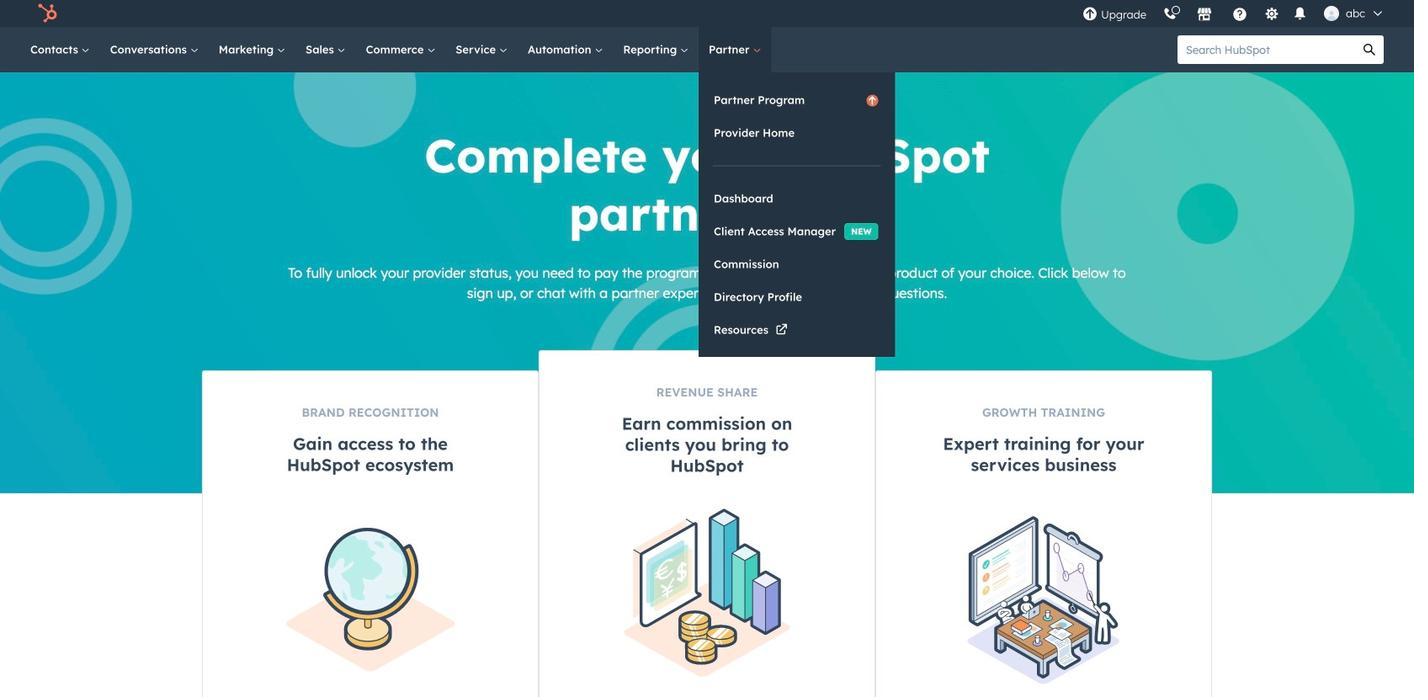 Task type: vqa. For each thing, say whether or not it's contained in the screenshot.
"SEARCH HUBSPOT" SEARCH FIELD
yes



Task type: locate. For each thing, give the bounding box(es) containing it.
marketplaces image
[[1197, 8, 1212, 23]]

menu
[[1074, 0, 1394, 27]]

partner menu
[[699, 72, 895, 357]]



Task type: describe. For each thing, give the bounding box(es) containing it.
garebear orlando image
[[1324, 6, 1340, 21]]

Search HubSpot search field
[[1178, 35, 1356, 64]]



